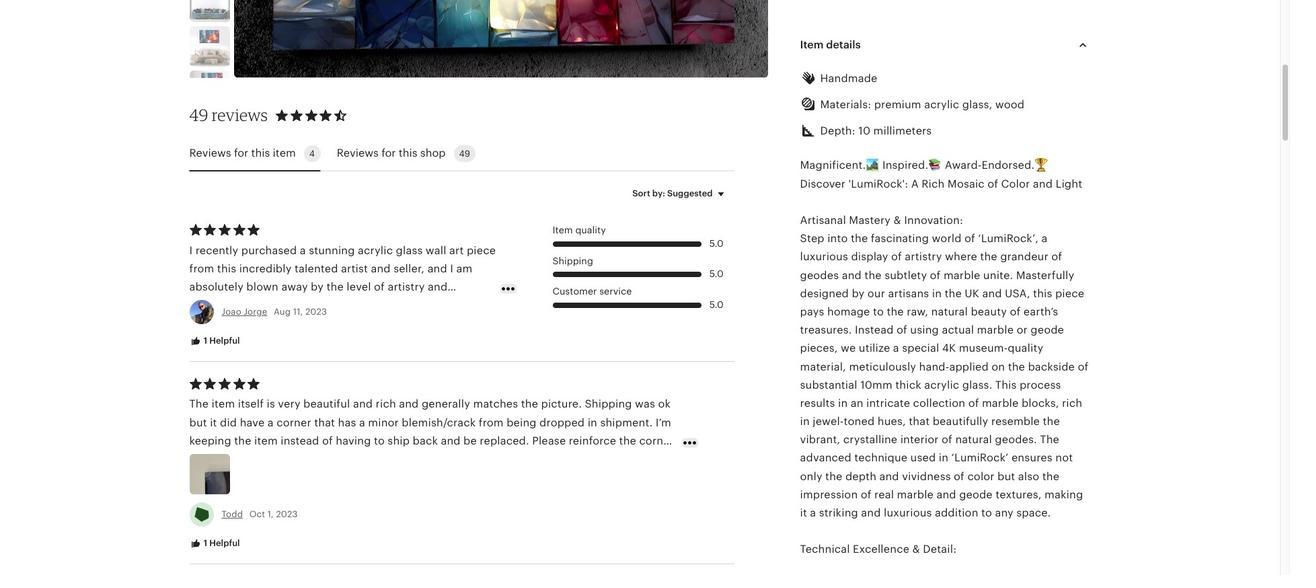 Task type: describe. For each thing, give the bounding box(es) containing it.
or
[[1017, 324, 1028, 336]]

addition
[[935, 507, 978, 519]]

item details button
[[788, 29, 1103, 61]]

sort by: suggested
[[633, 188, 713, 198]]

in right used
[[939, 452, 949, 464]]

1 vertical spatial 2023
[[276, 509, 298, 519]]

the up unite.
[[980, 251, 997, 263]]

for inside the item itself is very beautiful and rich and generally matches the picture. shipping was ok but it did have a corner that has a minor blemish/crack from being dropped in shipment.  i'm keeping the item instead of having to ship back and be replaced.  please reinforce the corner packing for future shipment/
[[234, 453, 249, 465]]

very
[[278, 399, 300, 410]]

and up the by
[[842, 269, 862, 281]]

item quality
[[553, 225, 606, 236]]

is
[[267, 399, 275, 410]]

detail:
[[923, 544, 957, 555]]

quality inside step into the fascinating world of 'lumirock', a luxurious display of artistry where the grandeur of geodes and the subtlety of marble unite. masterfully designed by our artisans in the uk and usa, this piece pays homage to the raw, natural beauty of earth's treasures. instead of using actual marble or geode pieces, we utilize a special 4k museum-quality material, meticulously hand-applied on the backside of substantial 10mm thick acrylic glass. this process results in an intricate collection of marble blocks, rich in jewel-toned hues, that beautifully resemble the vibrant, crystalline interior of natural geodes. the advanced technique used in 'lumirock' ensures not only the depth and vividness of color but also the impression of real marble and geode textures, making it a striking and luxurious addition to any space.
[[1008, 343, 1044, 354]]

1 vertical spatial item
[[212, 399, 235, 410]]

marble down the where
[[944, 269, 980, 281]]

0 vertical spatial corner
[[277, 417, 311, 428]]

has
[[338, 417, 356, 428]]

but inside the item itself is very beautiful and rich and generally matches the picture. shipping was ok but it did have a corner that has a minor blemish/crack from being dropped in shipment.  i'm keeping the item instead of having to ship back and be replaced.  please reinforce the corner packing for future shipment/
[[189, 417, 207, 428]]

having
[[336, 435, 371, 447]]

helpful for second 1 helpful button from the top
[[209, 538, 240, 548]]

glass,
[[962, 99, 992, 110]]

was
[[635, 399, 655, 410]]

mastery
[[849, 215, 891, 226]]

todd
[[222, 509, 243, 519]]

and down real
[[861, 507, 881, 519]]

of inside the item itself is very beautiful and rich and generally matches the picture. shipping was ok but it did have a corner that has a minor blemish/crack from being dropped in shipment.  i'm keeping the item instead of having to ship back and be replaced.  please reinforce the corner packing for future shipment/
[[322, 435, 333, 447]]

a down is at the bottom
[[268, 417, 274, 428]]

collection
[[913, 397, 965, 409]]

process
[[1020, 379, 1061, 391]]

1,
[[267, 509, 274, 519]]

1 helpful for second 1 helpful button from the top
[[201, 538, 240, 548]]

reviews for this shop
[[337, 148, 446, 159]]

subtlety
[[885, 269, 927, 281]]

artisanal mastery & innovation:
[[800, 215, 963, 226]]

real
[[874, 489, 894, 500]]

jewel-
[[813, 416, 844, 427]]

for for shop
[[382, 148, 396, 159]]

excellence
[[853, 544, 910, 555]]

and up real
[[879, 471, 899, 482]]

tab list containing reviews for this item
[[189, 137, 734, 172]]

color
[[968, 471, 995, 482]]

in left an at the right of the page
[[838, 397, 848, 409]]

depth
[[845, 471, 877, 482]]

beautiful
[[303, 399, 350, 410]]

materials: premium acrylic glass, wood
[[820, 99, 1025, 110]]

'lumirock'
[[951, 452, 1009, 464]]

marble down vividness
[[897, 489, 934, 500]]

reviews for reviews for this item
[[189, 148, 231, 159]]

the up display at the right of the page
[[851, 233, 868, 244]]

artistry
[[905, 251, 942, 263]]

earth's
[[1024, 306, 1058, 317]]

resemble
[[991, 416, 1040, 427]]

treasures.
[[800, 324, 852, 336]]

the up impression
[[825, 471, 843, 482]]

a up grandeur
[[1042, 233, 1048, 244]]

generally
[[422, 399, 470, 410]]

utilize
[[859, 343, 890, 354]]

shipping inside the item itself is very beautiful and rich and generally matches the picture. shipping was ok but it did have a corner that has a minor blemish/crack from being dropped in shipment.  i'm keeping the item instead of having to ship back and be replaced.  please reinforce the corner packing for future shipment/
[[585, 399, 632, 410]]

our
[[868, 288, 885, 299]]

handmade
[[820, 73, 878, 84]]

picture.
[[541, 399, 582, 410]]

vividness
[[902, 471, 951, 482]]

artisans
[[888, 288, 929, 299]]

be
[[464, 435, 477, 447]]

0 vertical spatial geode
[[1031, 324, 1064, 336]]

raw,
[[907, 306, 928, 317]]

matches
[[473, 399, 518, 410]]

the up the our
[[865, 269, 882, 281]]

advanced
[[800, 452, 852, 464]]

and left light on the top of page
[[1033, 178, 1053, 189]]

a right the has
[[359, 417, 365, 428]]

please
[[532, 435, 566, 447]]

shipment/
[[287, 453, 340, 465]]

item for item details
[[800, 39, 824, 50]]

we
[[841, 343, 856, 354]]

pieces,
[[800, 343, 838, 354]]

piece
[[1055, 288, 1084, 299]]

technique
[[855, 452, 908, 464]]

materials:
[[820, 99, 871, 110]]

making
[[1045, 489, 1083, 500]]

0 vertical spatial natural
[[931, 306, 968, 317]]

shop
[[420, 148, 446, 159]]

replaced.
[[480, 435, 529, 447]]

blocks,
[[1022, 397, 1059, 409]]

in inside the item itself is very beautiful and rich and generally matches the picture. shipping was ok but it did have a corner that has a minor blemish/crack from being dropped in shipment.  i'm keeping the item instead of having to ship back and be replaced.  please reinforce the corner packing for future shipment/
[[588, 417, 597, 428]]

rich inside step into the fascinating world of 'lumirock', a luxurious display of artistry where the grandeur of geodes and the subtlety of marble unite. masterfully designed by our artisans in the uk and usa, this piece pays homage to the raw, natural beauty of earth's treasures. instead of using actual marble or geode pieces, we utilize a special 4k museum-quality material, meticulously hand-applied on the backside of substantial 10mm thick acrylic glass. this process results in an intricate collection of marble blocks, rich in jewel-toned hues, that beautifully resemble the vibrant, crystalline interior of natural geodes. the advanced technique used in 'lumirock' ensures not only the depth and vividness of color but also the impression of real marble and geode textures, making it a striking and luxurious addition to any space.
[[1062, 397, 1082, 409]]

into
[[827, 233, 848, 244]]

this for item
[[251, 148, 270, 159]]

49 reviews
[[189, 105, 268, 125]]

2 vertical spatial item
[[254, 435, 278, 447]]

1 horizontal spatial luxurious
[[884, 507, 932, 519]]

actual
[[942, 324, 974, 336]]

innovation:
[[904, 215, 963, 226]]

1 1 helpful button from the top
[[179, 329, 250, 354]]

homage
[[827, 306, 870, 317]]

instead
[[855, 324, 894, 336]]

49 for 49
[[459, 149, 470, 159]]

minor
[[368, 417, 399, 428]]

and up beauty
[[982, 288, 1002, 299]]

0 vertical spatial item
[[273, 148, 296, 159]]

a
[[911, 178, 919, 189]]

technical
[[800, 544, 850, 555]]

hand-
[[919, 361, 949, 372]]

that inside the item itself is very beautiful and rich and generally matches the picture. shipping was ok but it did have a corner that has a minor blemish/crack from being dropped in shipment.  i'm keeping the item instead of having to ship back and be replaced.  please reinforce the corner packing for future shipment/
[[314, 417, 335, 428]]

this
[[995, 379, 1017, 391]]

1 for first 1 helpful button
[[204, 336, 207, 346]]

dropped
[[540, 417, 585, 428]]

thick
[[896, 379, 921, 391]]

in right artisans
[[932, 288, 942, 299]]

sort
[[633, 188, 650, 198]]

masterfully
[[1016, 269, 1074, 281]]

glass.
[[962, 379, 992, 391]]

it inside the item itself is very beautiful and rich and generally matches the picture. shipping was ok but it did have a corner that has a minor blemish/crack from being dropped in shipment.  i'm keeping the item instead of having to ship back and be replaced.  please reinforce the corner packing for future shipment/
[[210, 417, 217, 428]]

the right also
[[1042, 471, 1060, 482]]

the down 'blocks,'
[[1043, 416, 1060, 427]]

have
[[240, 417, 265, 428]]

from
[[479, 417, 504, 428]]

the inside the item itself is very beautiful and rich and generally matches the picture. shipping was ok but it did have a corner that has a minor blemish/crack from being dropped in shipment.  i'm keeping the item instead of having to ship back and be replaced.  please reinforce the corner packing for future shipment/
[[189, 399, 209, 410]]

on
[[992, 361, 1005, 372]]

by:
[[652, 188, 665, 198]]

1 vertical spatial natural
[[955, 434, 992, 446]]

item for item quality
[[553, 225, 573, 236]]

rich inside the item itself is very beautiful and rich and generally matches the picture. shipping was ok but it did have a corner that has a minor blemish/crack from being dropped in shipment.  i'm keeping the item instead of having to ship back and be replaced.  please reinforce the corner packing for future shipment/
[[376, 399, 396, 410]]



Task type: vqa. For each thing, say whether or not it's contained in the screenshot.
Depth: 10 millimeters at top right
yes



Task type: locate. For each thing, give the bounding box(es) containing it.
reviews
[[212, 105, 268, 125]]

0 vertical spatial 5.0
[[709, 238, 724, 249]]

2 acrylic from the top
[[924, 379, 959, 391]]

reviews for this item
[[189, 148, 296, 159]]

unite.
[[983, 269, 1013, 281]]

the up being
[[521, 399, 538, 410]]

0 vertical spatial 1 helpful button
[[179, 329, 250, 354]]

49 for 49 reviews
[[189, 105, 208, 125]]

3 5.0 from the top
[[709, 299, 724, 310]]

that inside step into the fascinating world of 'lumirock', a luxurious display of artistry where the grandeur of geodes and the subtlety of marble unite. masterfully designed by our artisans in the uk and usa, this piece pays homage to the raw, natural beauty of earth's treasures. instead of using actual marble or geode pieces, we utilize a special 4k museum-quality material, meticulously hand-applied on the backside of substantial 10mm thick acrylic glass. this process results in an intricate collection of marble blocks, rich in jewel-toned hues, that beautifully resemble the vibrant, crystalline interior of natural geodes. the advanced technique used in 'lumirock' ensures not only the depth and vividness of color but also the impression of real marble and geode textures, making it a striking and luxurious addition to any space.
[[909, 416, 930, 427]]

2 horizontal spatial this
[[1033, 288, 1052, 299]]

1 vertical spatial 5.0
[[709, 269, 724, 279]]

0 vertical spatial 1 helpful
[[201, 336, 240, 346]]

magnificent.🏞️
[[800, 160, 880, 171]]

1 horizontal spatial rich
[[1062, 397, 1082, 409]]

designed
[[800, 288, 849, 299]]

a down impression
[[810, 507, 816, 519]]

marble down this
[[982, 397, 1019, 409]]

1 vertical spatial acrylic
[[924, 379, 959, 391]]

view details of this review photo by todd image
[[189, 454, 230, 494]]

it down impression
[[800, 507, 807, 519]]

natural
[[931, 306, 968, 317], [955, 434, 992, 446]]

1 vertical spatial corner
[[639, 435, 674, 447]]

item up did at the bottom left of the page
[[212, 399, 235, 410]]

1 vertical spatial to
[[374, 435, 385, 447]]

shipping up shipment.
[[585, 399, 632, 410]]

beautifully
[[933, 416, 988, 427]]

1 horizontal spatial item
[[800, 39, 824, 50]]

this
[[251, 148, 270, 159], [399, 148, 417, 159], [1033, 288, 1052, 299]]

ok
[[658, 399, 671, 410]]

1 vertical spatial quality
[[1008, 343, 1044, 354]]

uk
[[965, 288, 979, 299]]

geode down earth's
[[1031, 324, 1064, 336]]

1 helpful button
[[179, 329, 250, 354], [179, 531, 250, 556]]

0 vertical spatial it
[[210, 417, 217, 428]]

5.0 for service
[[709, 299, 724, 310]]

joao
[[222, 307, 241, 317]]

0 horizontal spatial &
[[894, 215, 901, 226]]

0 vertical spatial but
[[189, 417, 207, 428]]

bestseller no 1: 'lumirock' artisan-crafted wall art image 9 image
[[189, 26, 230, 66]]

and left be
[[441, 435, 461, 447]]

it left did at the bottom left of the page
[[210, 417, 217, 428]]

0 horizontal spatial 49
[[189, 105, 208, 125]]

shipping up the customer
[[553, 255, 593, 266]]

0 vertical spatial luxurious
[[800, 251, 848, 263]]

5.0 for quality
[[709, 238, 724, 249]]

1 horizontal spatial geode
[[1031, 324, 1064, 336]]

item inside 'dropdown button'
[[800, 39, 824, 50]]

1 for second 1 helpful button from the top
[[204, 538, 207, 548]]

2023
[[305, 307, 327, 317], [276, 509, 298, 519]]

0 vertical spatial quality
[[575, 225, 606, 236]]

2 reviews from the left
[[337, 148, 379, 159]]

1 vertical spatial 1 helpful button
[[179, 531, 250, 556]]

in down results
[[800, 416, 810, 427]]

0 vertical spatial to
[[873, 306, 884, 317]]

49 right shop
[[459, 149, 470, 159]]

0 vertical spatial shipping
[[553, 255, 593, 266]]

acrylic up the collection on the right bottom of page
[[924, 379, 959, 391]]

blemish/crack
[[402, 417, 476, 428]]

0 horizontal spatial this
[[251, 148, 270, 159]]

1 helpful
[[201, 336, 240, 346], [201, 538, 240, 548]]

pays
[[800, 306, 824, 317]]

and up the addition
[[937, 489, 956, 500]]

the inside step into the fascinating world of 'lumirock', a luxurious display of artistry where the grandeur of geodes and the subtlety of marble unite. masterfully designed by our artisans in the uk and usa, this piece pays homage to the raw, natural beauty of earth's treasures. instead of using actual marble or geode pieces, we utilize a special 4k museum-quality material, meticulously hand-applied on the backside of substantial 10mm thick acrylic glass. this process results in an intricate collection of marble blocks, rich in jewel-toned hues, that beautifully resemble the vibrant, crystalline interior of natural geodes. the advanced technique used in 'lumirock' ensures not only the depth and vividness of color but also the impression of real marble and geode textures, making it a striking and luxurious addition to any space.
[[1040, 434, 1059, 446]]

acrylic left 'glass,'
[[924, 99, 959, 110]]

quality
[[575, 225, 606, 236], [1008, 343, 1044, 354]]

item left 4
[[273, 148, 296, 159]]

bestseller no 1: 'lumirock' artisan-crafted wall art image 8 image
[[189, 0, 230, 22]]

0 vertical spatial the
[[189, 399, 209, 410]]

museum-
[[959, 343, 1008, 354]]

quality up customer service at left
[[575, 225, 606, 236]]

0 horizontal spatial reviews
[[189, 148, 231, 159]]

helpful down joao
[[209, 336, 240, 346]]

1 horizontal spatial quality
[[1008, 343, 1044, 354]]

mosaic
[[948, 178, 985, 189]]

1 vertical spatial shipping
[[585, 399, 632, 410]]

1 vertical spatial 1
[[204, 538, 207, 548]]

helpful down todd 'link'
[[209, 538, 240, 548]]

1 helpful for first 1 helpful button
[[201, 336, 240, 346]]

1 horizontal spatial the
[[1040, 434, 1059, 446]]

itself
[[238, 399, 264, 410]]

0 horizontal spatial 2023
[[276, 509, 298, 519]]

2023 right 1, at the left of page
[[276, 509, 298, 519]]

49
[[189, 105, 208, 125], [459, 149, 470, 159]]

& for excellence
[[912, 544, 920, 555]]

1 horizontal spatial this
[[399, 148, 417, 159]]

for left shop
[[382, 148, 396, 159]]

and up blemish/crack
[[399, 399, 419, 410]]

item
[[800, 39, 824, 50], [553, 225, 573, 236]]

joao jorge aug 11, 2023
[[222, 307, 327, 317]]

0 horizontal spatial quality
[[575, 225, 606, 236]]

natural up actual
[[931, 306, 968, 317]]

results
[[800, 397, 835, 409]]

reviews right 4
[[337, 148, 379, 159]]

0 vertical spatial 49
[[189, 105, 208, 125]]

and up the has
[[353, 399, 373, 410]]

display
[[851, 251, 888, 263]]

11,
[[293, 307, 303, 317]]

joao jorge link
[[222, 307, 267, 317]]

10mm
[[860, 379, 893, 391]]

reinforce
[[569, 435, 616, 447]]

used
[[911, 452, 936, 464]]

1 helpful down joao
[[201, 336, 240, 346]]

2 vertical spatial to
[[981, 507, 992, 519]]

0 horizontal spatial luxurious
[[800, 251, 848, 263]]

& for mastery
[[894, 215, 901, 226]]

where
[[945, 251, 977, 263]]

but up the textures,
[[998, 471, 1015, 482]]

item left the details
[[800, 39, 824, 50]]

1 vertical spatial helpful
[[209, 538, 240, 548]]

to inside the item itself is very beautiful and rich and generally matches the picture. shipping was ok but it did have a corner that has a minor blemish/crack from being dropped in shipment.  i'm keeping the item instead of having to ship back and be replaced.  please reinforce the corner packing for future shipment/
[[374, 435, 385, 447]]

1 vertical spatial item
[[553, 225, 573, 236]]

to left any
[[981, 507, 992, 519]]

for for item
[[234, 148, 248, 159]]

1 1 helpful from the top
[[201, 336, 240, 346]]

did
[[220, 417, 237, 428]]

and
[[1033, 178, 1053, 189], [842, 269, 862, 281], [982, 288, 1002, 299], [353, 399, 373, 410], [399, 399, 419, 410], [441, 435, 461, 447], [879, 471, 899, 482], [937, 489, 956, 500], [861, 507, 881, 519]]

2 1 helpful from the top
[[201, 538, 240, 548]]

helpful
[[209, 336, 240, 346], [209, 538, 240, 548]]

&
[[894, 215, 901, 226], [912, 544, 920, 555]]

meticulously
[[849, 361, 916, 372]]

world
[[932, 233, 962, 244]]

luxurious down real
[[884, 507, 932, 519]]

0 vertical spatial 1
[[204, 336, 207, 346]]

back
[[413, 435, 438, 447]]

this up earth's
[[1033, 288, 1052, 299]]

1 horizontal spatial reviews
[[337, 148, 379, 159]]

0 horizontal spatial item
[[553, 225, 573, 236]]

1 helpful button down todd 'link'
[[179, 531, 250, 556]]

0 vertical spatial 2023
[[305, 307, 327, 317]]

toned
[[844, 416, 875, 427]]

1 horizontal spatial 49
[[459, 149, 470, 159]]

luxurious up 'geodes'
[[800, 251, 848, 263]]

item up future
[[254, 435, 278, 447]]

marble
[[944, 269, 980, 281], [977, 324, 1014, 336], [982, 397, 1019, 409], [897, 489, 934, 500]]

1 1 from the top
[[204, 336, 207, 346]]

using
[[910, 324, 939, 336]]

by
[[852, 288, 865, 299]]

item details
[[800, 39, 861, 50]]

2 1 from the top
[[204, 538, 207, 548]]

1 acrylic from the top
[[924, 99, 959, 110]]

the left raw, on the right bottom
[[887, 306, 904, 317]]

helpful for first 1 helpful button
[[209, 336, 240, 346]]

this for shop
[[399, 148, 417, 159]]

but up the keeping
[[189, 417, 207, 428]]

backside
[[1028, 361, 1075, 372]]

1 vertical spatial 1 helpful
[[201, 538, 240, 548]]

2023 right 11,
[[305, 307, 327, 317]]

1 horizontal spatial corner
[[639, 435, 674, 447]]

for
[[234, 148, 248, 159], [382, 148, 396, 159], [234, 453, 249, 465]]

depth:
[[820, 125, 856, 137]]

interior
[[900, 434, 939, 446]]

2 1 helpful button from the top
[[179, 531, 250, 556]]

1 helpful down todd 'link'
[[201, 538, 240, 548]]

0 horizontal spatial rich
[[376, 399, 396, 410]]

corner down very
[[277, 417, 311, 428]]

step into the fascinating world of 'lumirock', a luxurious display of artistry where the grandeur of geodes and the subtlety of marble unite. masterfully designed by our artisans in the uk and usa, this piece pays homage to the raw, natural beauty of earth's treasures. instead of using actual marble or geode pieces, we utilize a special 4k museum-quality material, meticulously hand-applied on the backside of substantial 10mm thick acrylic glass. this process results in an intricate collection of marble blocks, rich in jewel-toned hues, that beautifully resemble the vibrant, crystalline interior of natural geodes. the advanced technique used in 'lumirock' ensures not only the depth and vividness of color but also the impression of real marble and geode textures, making it a striking and luxurious addition to any space.
[[800, 233, 1089, 519]]

wood
[[995, 99, 1025, 110]]

49 left reviews
[[189, 105, 208, 125]]

1 horizontal spatial that
[[909, 416, 930, 427]]

that down beautiful
[[314, 417, 335, 428]]

to down the our
[[873, 306, 884, 317]]

item up the customer
[[553, 225, 573, 236]]

0 horizontal spatial that
[[314, 417, 335, 428]]

the up the keeping
[[189, 399, 209, 410]]

discover 'lumirock': a rich mosaic of color and light
[[800, 178, 1082, 189]]

geode down color
[[959, 489, 993, 500]]

0 horizontal spatial but
[[189, 417, 207, 428]]

being
[[507, 417, 537, 428]]

rich up minor
[[376, 399, 396, 410]]

0 horizontal spatial it
[[210, 417, 217, 428]]

also
[[1018, 471, 1039, 482]]

to down minor
[[374, 435, 385, 447]]

it inside step into the fascinating world of 'lumirock', a luxurious display of artistry where the grandeur of geodes and the subtlety of marble unite. masterfully designed by our artisans in the uk and usa, this piece pays homage to the raw, natural beauty of earth's treasures. instead of using actual marble or geode pieces, we utilize a special 4k museum-quality material, meticulously hand-applied on the backside of substantial 10mm thick acrylic glass. this process results in an intricate collection of marble blocks, rich in jewel-toned hues, that beautifully resemble the vibrant, crystalline interior of natural geodes. the advanced technique used in 'lumirock' ensures not only the depth and vividness of color but also the impression of real marble and geode textures, making it a striking and luxurious addition to any space.
[[800, 507, 807, 519]]

todd oct 1, 2023
[[222, 509, 298, 519]]

vibrant,
[[800, 434, 840, 446]]

for down reviews
[[234, 148, 248, 159]]

1 vertical spatial geode
[[959, 489, 993, 500]]

for left future
[[234, 453, 249, 465]]

0 horizontal spatial the
[[189, 399, 209, 410]]

1 horizontal spatial to
[[873, 306, 884, 317]]

1 reviews from the left
[[189, 148, 231, 159]]

2 vertical spatial 5.0
[[709, 299, 724, 310]]

striking
[[819, 507, 858, 519]]

the up not at the bottom of the page
[[1040, 434, 1059, 446]]

& left detail:
[[912, 544, 920, 555]]

shipping
[[553, 255, 593, 266], [585, 399, 632, 410]]

this inside step into the fascinating world of 'lumirock', a luxurious display of artistry where the grandeur of geodes and the subtlety of marble unite. masterfully designed by our artisans in the uk and usa, this piece pays homage to the raw, natural beauty of earth's treasures. instead of using actual marble or geode pieces, we utilize a special 4k museum-quality material, meticulously hand-applied on the backside of substantial 10mm thick acrylic glass. this process results in an intricate collection of marble blocks, rich in jewel-toned hues, that beautifully resemble the vibrant, crystalline interior of natural geodes. the advanced technique used in 'lumirock' ensures not only the depth and vividness of color but also the impression of real marble and geode textures, making it a striking and luxurious addition to any space.
[[1033, 288, 1052, 299]]

2 5.0 from the top
[[709, 269, 724, 279]]

& up fascinating at the top right
[[894, 215, 901, 226]]

corner down i'm
[[639, 435, 674, 447]]

special
[[902, 343, 939, 354]]

natural up 'lumirock'
[[955, 434, 992, 446]]

ship
[[388, 435, 410, 447]]

1 helpful button down joao
[[179, 329, 250, 354]]

quality down or
[[1008, 343, 1044, 354]]

in up reinforce
[[588, 417, 597, 428]]

0 vertical spatial item
[[800, 39, 824, 50]]

1
[[204, 336, 207, 346], [204, 538, 207, 548]]

1 vertical spatial it
[[800, 507, 807, 519]]

beauty
[[971, 306, 1007, 317]]

1 vertical spatial 49
[[459, 149, 470, 159]]

1 horizontal spatial 2023
[[305, 307, 327, 317]]

a right utilize
[[893, 343, 899, 354]]

reviews for reviews for this shop
[[337, 148, 379, 159]]

aug
[[274, 307, 291, 317]]

the down "have"
[[234, 435, 251, 447]]

marble down beauty
[[977, 324, 1014, 336]]

hues,
[[878, 416, 906, 427]]

'lumirock',
[[978, 233, 1039, 244]]

this left shop
[[399, 148, 417, 159]]

that up interior
[[909, 416, 930, 427]]

2 helpful from the top
[[209, 538, 240, 548]]

1 5.0 from the top
[[709, 238, 724, 249]]

reviews
[[189, 148, 231, 159], [337, 148, 379, 159]]

1 vertical spatial but
[[998, 471, 1015, 482]]

1 helpful from the top
[[209, 336, 240, 346]]

'lumirock':
[[849, 178, 908, 189]]

0 vertical spatial &
[[894, 215, 901, 226]]

1 horizontal spatial &
[[912, 544, 920, 555]]

future
[[252, 453, 284, 465]]

1 horizontal spatial but
[[998, 471, 1015, 482]]

jorge
[[244, 307, 267, 317]]

rich
[[922, 178, 945, 189]]

item
[[273, 148, 296, 159], [212, 399, 235, 410], [254, 435, 278, 447]]

0 horizontal spatial to
[[374, 435, 385, 447]]

1 vertical spatial the
[[1040, 434, 1059, 446]]

tab list
[[189, 137, 734, 172]]

0 vertical spatial helpful
[[209, 336, 240, 346]]

color
[[1001, 178, 1030, 189]]

0 vertical spatial acrylic
[[924, 99, 959, 110]]

1 horizontal spatial it
[[800, 507, 807, 519]]

the
[[189, 399, 209, 410], [1040, 434, 1059, 446]]

reviews down '49 reviews'
[[189, 148, 231, 159]]

acrylic inside step into the fascinating world of 'lumirock', a luxurious display of artistry where the grandeur of geodes and the subtlety of marble unite. masterfully designed by our artisans in the uk and usa, this piece pays homage to the raw, natural beauty of earth's treasures. instead of using actual marble or geode pieces, we utilize a special 4k museum-quality material, meticulously hand-applied on the backside of substantial 10mm thick acrylic glass. this process results in an intricate collection of marble blocks, rich in jewel-toned hues, that beautifully resemble the vibrant, crystalline interior of natural geodes. the advanced technique used in 'lumirock' ensures not only the depth and vividness of color but also the impression of real marble and geode textures, making it a striking and luxurious addition to any space.
[[924, 379, 959, 391]]

technical excellence & detail:
[[800, 544, 957, 555]]

0 horizontal spatial geode
[[959, 489, 993, 500]]

this down reviews
[[251, 148, 270, 159]]

1 vertical spatial luxurious
[[884, 507, 932, 519]]

an
[[851, 397, 863, 409]]

geodes
[[800, 269, 839, 281]]

millimeters
[[874, 125, 932, 137]]

0 horizontal spatial corner
[[277, 417, 311, 428]]

customer service
[[553, 286, 632, 297]]

2 horizontal spatial to
[[981, 507, 992, 519]]

the left 'uk'
[[945, 288, 962, 299]]

but inside step into the fascinating world of 'lumirock', a luxurious display of artistry where the grandeur of geodes and the subtlety of marble unite. masterfully designed by our artisans in the uk and usa, this piece pays homage to the raw, natural beauty of earth's treasures. instead of using actual marble or geode pieces, we utilize a special 4k museum-quality material, meticulously hand-applied on the backside of substantial 10mm thick acrylic glass. this process results in an intricate collection of marble blocks, rich in jewel-toned hues, that beautifully resemble the vibrant, crystalline interior of natural geodes. the advanced technique used in 'lumirock' ensures not only the depth and vividness of color but also the impression of real marble and geode textures, making it a striking and luxurious addition to any space.
[[998, 471, 1015, 482]]

10
[[858, 125, 871, 137]]

1 vertical spatial &
[[912, 544, 920, 555]]

material,
[[800, 361, 846, 372]]

the right on
[[1008, 361, 1025, 372]]

the down shipment.
[[619, 435, 636, 447]]

rich right 'blocks,'
[[1062, 397, 1082, 409]]



